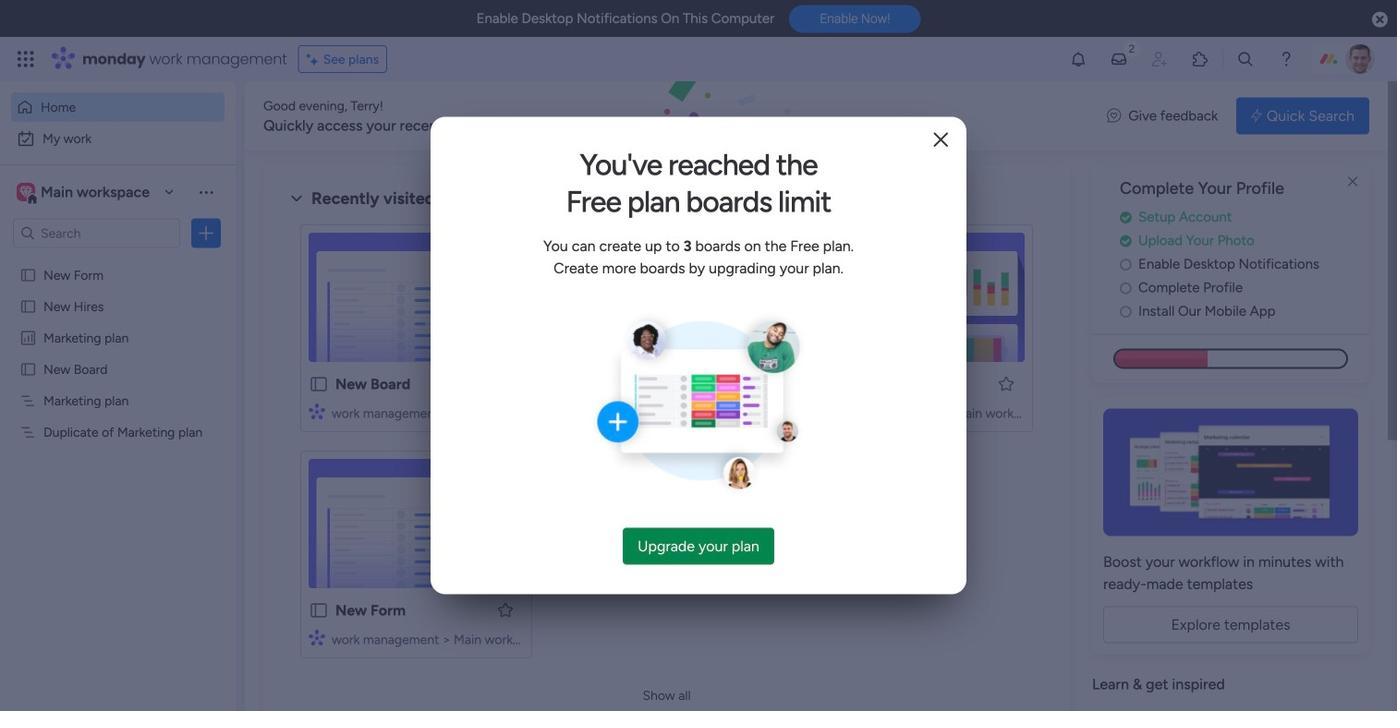 Task type: describe. For each thing, give the bounding box(es) containing it.
select product image
[[17, 50, 35, 68]]

1 vertical spatial add to favorites image
[[496, 601, 515, 620]]

quick search results list box
[[286, 210, 1048, 681]]

1 horizontal spatial add to favorites image
[[997, 375, 1016, 393]]

help image
[[1277, 50, 1296, 68]]

1 circle o image from the top
[[1120, 258, 1132, 272]]

dapulse close image
[[1373, 11, 1388, 30]]

check circle image
[[1120, 234, 1132, 248]]

1 vertical spatial option
[[11, 124, 225, 153]]

2 image
[[1124, 38, 1141, 59]]

circle o image
[[1120, 281, 1132, 295]]

2 vertical spatial option
[[0, 259, 236, 263]]

monday marketplace image
[[1191, 50, 1210, 68]]

update feed image
[[1110, 50, 1129, 68]]

Search in workspace field
[[39, 223, 154, 244]]

component image
[[309, 630, 325, 647]]

0 vertical spatial option
[[11, 92, 225, 122]]

search everything image
[[1237, 50, 1255, 68]]



Task type: locate. For each thing, give the bounding box(es) containing it.
terry turtle image
[[1346, 44, 1375, 74]]

add to favorites image
[[997, 375, 1016, 393], [496, 601, 515, 620]]

circle o image
[[1120, 258, 1132, 272], [1120, 305, 1132, 319]]

circle o image down check circle image
[[1120, 258, 1132, 272]]

remove from favorites image
[[747, 375, 765, 393]]

see plans image
[[307, 49, 323, 70]]

notifications image
[[1069, 50, 1088, 68]]

option
[[11, 92, 225, 122], [11, 124, 225, 153], [0, 259, 236, 263]]

close recently visited image
[[286, 188, 308, 210]]

0 horizontal spatial dapulse x slim image
[[934, 128, 948, 153]]

circle o image down circle o image
[[1120, 305, 1132, 319]]

0 vertical spatial circle o image
[[1120, 258, 1132, 272]]

public board image
[[309, 601, 329, 621]]

1 horizontal spatial dapulse x slim image
[[1342, 171, 1364, 193]]

0 vertical spatial add to favorites image
[[997, 375, 1016, 393]]

public board image
[[19, 267, 37, 284], [19, 298, 37, 316], [19, 361, 37, 379], [309, 374, 329, 395]]

workspace selection element
[[13, 160, 159, 224]]

v2 user feedback image
[[1108, 106, 1121, 126]]

v2 bolt switch image
[[1252, 106, 1262, 126]]

component image
[[309, 403, 325, 420]]

2 circle o image from the top
[[1120, 305, 1132, 319]]

0 vertical spatial dapulse x slim image
[[934, 128, 948, 153]]

1 vertical spatial dapulse x slim image
[[1342, 171, 1364, 193]]

1 vertical spatial circle o image
[[1120, 305, 1132, 319]]

dapulse x slim image
[[934, 128, 948, 153], [1342, 171, 1364, 193]]

list box
[[0, 256, 236, 698]]

public dashboard image
[[19, 330, 37, 347]]

0 horizontal spatial add to favorites image
[[496, 601, 515, 620]]

check circle image
[[1120, 211, 1132, 224]]

templates image image
[[1109, 409, 1353, 536]]



Task type: vqa. For each thing, say whether or not it's contained in the screenshot.
"workspace" to the bottom
no



